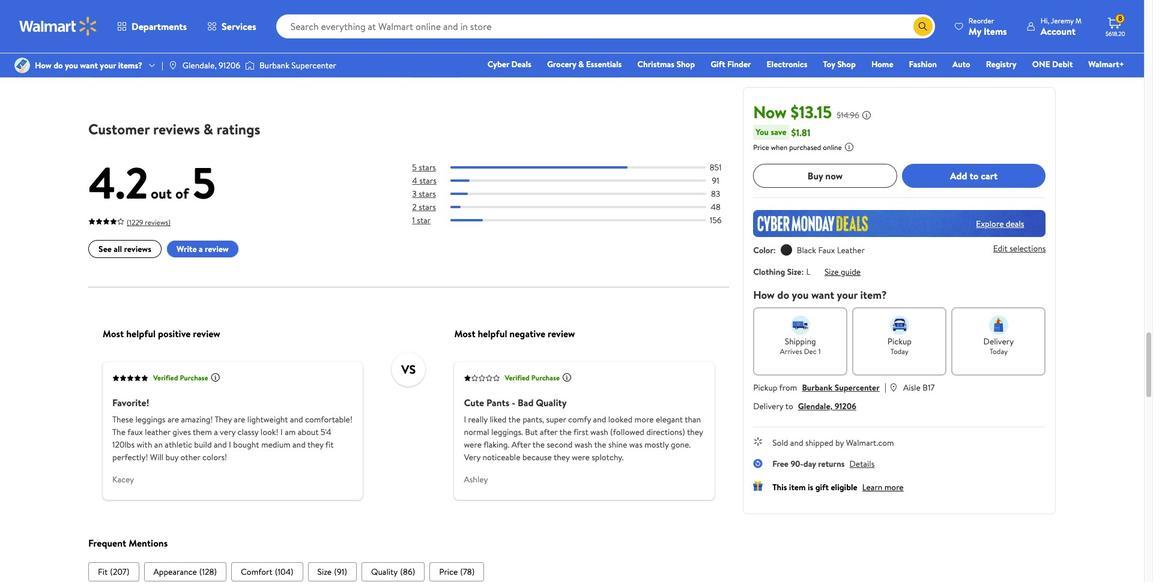 Task type: locate. For each thing, give the bounding box(es) containing it.
1 horizontal spatial to
[[970, 169, 979, 183]]

0 horizontal spatial regular
[[251, 57, 282, 70]]

women's inside "s p y m women's stretchy jeggings, faux leather legging pants with zipper pockets, regular and plus size 2-day shipping"
[[605, 17, 642, 31]]

0 vertical spatial your
[[100, 59, 116, 71]]

0 horizontal spatial i
[[229, 439, 231, 451]]

2 list item from the left
[[144, 563, 226, 582]]

3 progress bar from the top
[[451, 193, 706, 195]]

ashley
[[464, 474, 488, 486]]

1 horizontal spatial you
[[792, 288, 809, 303]]

1 vertical spatial pickup
[[754, 382, 778, 394]]

l
[[807, 266, 811, 278]]

2 horizontal spatial they
[[687, 427, 703, 439]]

after
[[540, 427, 558, 439]]

quality up super
[[536, 396, 567, 410]]

medium
[[261, 439, 290, 451]]

1 horizontal spatial a
[[214, 427, 218, 439]]

stretchy inside "s p y m women's stretchy jeggings, faux leather legging pants with zipper pockets, regular and plus size 2-day shipping"
[[644, 17, 680, 31]]

electronics
[[767, 58, 808, 70]]

i down very
[[229, 439, 231, 451]]

bad
[[518, 396, 534, 410]]

5 list item from the left
[[361, 563, 425, 582]]

2 horizontal spatial i
[[464, 414, 466, 426]]

burbank up the glendale, 91206 button on the right bottom of page
[[803, 382, 833, 394]]

with left the an
[[136, 439, 152, 451]]

very
[[220, 427, 235, 439]]

1 vertical spatial supercenter
[[835, 382, 880, 394]]

| down whattry women's faux leather stretchy legging jegging pants with pockets
[[162, 59, 163, 71]]

(1229
[[127, 218, 143, 228]]

0 horizontal spatial 5
[[192, 153, 216, 213]]

0 vertical spatial &
[[579, 58, 584, 70]]

4 2- from the left
[[574, 66, 580, 76]]

1 left star
[[412, 215, 415, 227]]

1 progress bar from the top
[[451, 166, 706, 169]]

whattry
[[90, 17, 124, 31]]

walmart.com
[[847, 438, 895, 450]]

2 horizontal spatial plus
[[588, 57, 605, 70]]

p inside "s p y m women's stretchy jeggings, faux leather legging pants with zipper pockets, regular and plus size 2-day shipping"
[[579, 17, 584, 31]]

price inside list item
[[439, 567, 458, 579]]

1 horizontal spatial do
[[778, 288, 790, 303]]

1 horizontal spatial :
[[802, 266, 804, 278]]

1 vertical spatial you
[[792, 288, 809, 303]]

 image for burbank supercenter
[[245, 59, 255, 72]]

1 today from the left
[[891, 347, 909, 357]]

supercenter
[[292, 59, 337, 71], [835, 382, 880, 394]]

1 verified purchase from the left
[[153, 373, 208, 384]]

price left (78)
[[439, 567, 458, 579]]

to inside button
[[970, 169, 979, 183]]

stars right 2
[[419, 201, 436, 214]]

grocery & essentials
[[547, 58, 622, 70]]

the up second
[[560, 427, 572, 439]]

quality inside cute pants - bad quality i really liked the pants, super comfy and looked more elegant than normal leggings. but after the first wash (followed directions) they were flaking. after the second wash the shine was mostly gone. very noticeable because they were splotchy.
[[536, 396, 567, 410]]

stars for 5 stars
[[419, 162, 436, 174]]

 image for how do you want your items?
[[14, 58, 30, 73]]

1 horizontal spatial high-
[[522, 17, 545, 31]]

deals
[[512, 58, 532, 70]]

pickup for pickup today
[[888, 336, 912, 348]]

intent image for delivery image
[[990, 316, 1009, 335]]

0 horizontal spatial how
[[35, 59, 52, 71]]

item
[[790, 482, 806, 494]]

purchase up bad
[[531, 373, 560, 384]]

0 horizontal spatial waist
[[251, 31, 273, 44]]

verified purchase information image
[[210, 373, 220, 383], [562, 373, 572, 383]]

i left really
[[464, 414, 466, 426]]

3 jeggings, from the left
[[571, 31, 610, 44]]

1 most from the left
[[102, 327, 124, 341]]

now $13.15
[[754, 100, 832, 124]]

want down size guide on the right
[[812, 288, 835, 303]]

a inside write a review link
[[199, 244, 203, 256]]

1 horizontal spatial delivery
[[984, 336, 1015, 348]]

i left am
[[280, 427, 283, 439]]

|
[[162, 59, 163, 71], [885, 381, 887, 394]]

1 plus from the left
[[302, 57, 319, 70]]

jeggings, inside "s p y m women's stretchy jeggings, faux leather legging pants with zipper pockets, regular and plus size 2-day shipping"
[[571, 31, 610, 44]]

wash right first
[[591, 427, 608, 439]]

0 horizontal spatial pockets,
[[331, 44, 366, 57]]

0 horizontal spatial glendale,
[[183, 59, 217, 71]]

 image for glendale, 91206
[[168, 61, 178, 70]]

1 vertical spatial 1
[[819, 347, 821, 357]]

5
[[192, 153, 216, 213], [412, 162, 417, 174]]

4 progress bar from the top
[[451, 206, 706, 209]]

1 helpful from the left
[[126, 327, 155, 341]]

2
[[412, 201, 417, 214]]

add
[[951, 169, 968, 183]]

you down the walmart image
[[65, 59, 78, 71]]

2 progress bar from the top
[[451, 180, 706, 182]]

4 stars
[[412, 175, 437, 187]]

&
[[579, 58, 584, 70], [203, 119, 213, 139]]

0 horizontal spatial pickup
[[754, 382, 778, 394]]

a right write
[[199, 244, 203, 256]]

1 horizontal spatial pickup
[[888, 336, 912, 348]]

want for item?
[[812, 288, 835, 303]]

do down the walmart image
[[54, 59, 63, 71]]

comfy
[[568, 414, 591, 426]]

1 vertical spatial a
[[214, 427, 218, 439]]

0 horizontal spatial 91206
[[219, 59, 240, 71]]

today down intent image for pickup
[[891, 347, 909, 357]]

4 product group from the left
[[571, 0, 715, 99]]

how down the walmart image
[[35, 59, 52, 71]]

verified purchase
[[153, 373, 208, 384], [505, 373, 560, 384]]

1 horizontal spatial 1
[[819, 347, 821, 357]]

1 horizontal spatial 91206
[[835, 401, 857, 413]]

1 product group from the left
[[90, 0, 234, 99]]

0 horizontal spatial p
[[258, 17, 264, 31]]

with up essentials
[[596, 44, 614, 57]]

1 vertical spatial burbank
[[803, 382, 833, 394]]

1 horizontal spatial your
[[837, 288, 858, 303]]

0 horizontal spatial verified
[[153, 373, 178, 384]]

0 horizontal spatial shop
[[677, 58, 695, 70]]

you for how do you want your items?
[[65, 59, 78, 71]]

1 horizontal spatial quality
[[536, 396, 567, 410]]

appearance
[[153, 567, 197, 579]]

1 horizontal spatial plus
[[462, 57, 479, 70]]

walmart+ link
[[1084, 58, 1130, 71]]

 image
[[14, 58, 30, 73], [245, 59, 255, 72], [168, 61, 178, 70]]

today inside pickup today
[[891, 347, 909, 357]]

2 s from the left
[[411, 17, 416, 31]]

i inside cute pants - bad quality i really liked the pants, super comfy and looked more elegant than normal leggings. but after the first wash (followed directions) they were flaking. after the second wash the shine was mostly gone. very noticeable because they were splotchy.
[[464, 414, 466, 426]]

1 horizontal spatial verified
[[505, 373, 530, 384]]

to for delivery
[[786, 401, 794, 413]]

progress bar
[[451, 166, 706, 169], [451, 180, 706, 182], [451, 193, 706, 195], [451, 206, 706, 209], [451, 220, 706, 222]]

3 pockets, from the left
[[645, 44, 680, 57]]

gifting made easy image
[[754, 482, 763, 492]]

1 horizontal spatial shop
[[838, 58, 856, 70]]

2 verified from the left
[[505, 373, 530, 384]]

pickup inside pickup from burbank supercenter |
[[754, 382, 778, 394]]

83
[[711, 188, 720, 200]]

customer reviews & ratings
[[88, 119, 260, 139]]

2 verified purchase from the left
[[505, 373, 560, 384]]

stretchy up cyber
[[484, 17, 519, 31]]

(91)
[[334, 567, 347, 579]]

stars for 4 stars
[[419, 175, 437, 187]]

do for how do you want your item?
[[778, 288, 790, 303]]

are up 'gives'
[[167, 414, 179, 426]]

to down "from"
[[786, 401, 794, 413]]

1 vertical spatial more
[[885, 482, 904, 494]]

0 horizontal spatial purchase
[[180, 373, 208, 384]]

how down clothing
[[754, 288, 775, 303]]

pockets, up burbank supercenter
[[331, 44, 366, 57]]

you
[[65, 59, 78, 71], [792, 288, 809, 303]]

1 horizontal spatial more
[[885, 482, 904, 494]]

with inside favorite! these leggings are amazing! they are lightweight and comfortable! the faux leather gives them a very classy look! i am about 5'4 120lbs with an athletic build and i bought medium and they fit perfectly! will buy other colors!
[[136, 439, 152, 451]]

delivery down "from"
[[754, 401, 784, 413]]

0 horizontal spatial 1
[[412, 215, 415, 227]]

cyber
[[488, 58, 510, 70]]

your down guide
[[837, 288, 858, 303]]

0 vertical spatial price
[[754, 142, 770, 153]]

1 verified from the left
[[153, 373, 178, 384]]

delivery down intent image for delivery
[[984, 336, 1015, 348]]

hi, jeremy m account
[[1041, 15, 1082, 38]]

stretchy up the 'how do you want your items?'
[[90, 31, 126, 44]]

women's
[[127, 17, 164, 31], [284, 17, 322, 31], [444, 17, 482, 31], [605, 17, 642, 31]]

pants
[[198, 31, 221, 44], [286, 44, 309, 57], [446, 44, 469, 57], [571, 44, 594, 57], [486, 396, 510, 410]]

0 horizontal spatial y
[[266, 17, 271, 31]]

 image down the jegging
[[168, 61, 178, 70]]

burbank down services dropdown button
[[260, 59, 290, 71]]

details button
[[850, 459, 875, 471]]

$618.20
[[1106, 29, 1126, 38]]

1 horizontal spatial verified purchase information image
[[562, 373, 572, 383]]

gift
[[816, 482, 829, 494]]

your down with
[[100, 59, 116, 71]]

0 vertical spatial delivery
[[984, 336, 1015, 348]]

: left l
[[802, 266, 804, 278]]

verified purchase up bad
[[505, 373, 560, 384]]

0 horizontal spatial supercenter
[[292, 59, 337, 71]]

1 horizontal spatial  image
[[168, 61, 178, 70]]

shop right toy
[[838, 58, 856, 70]]

want
[[80, 59, 98, 71], [812, 288, 835, 303]]

review
[[205, 244, 229, 256], [193, 327, 220, 341], [548, 327, 575, 341]]

0 horizontal spatial a
[[199, 244, 203, 256]]

1 vertical spatial &
[[203, 119, 213, 139]]

legal information image
[[845, 142, 854, 152]]

verified up -
[[505, 373, 530, 384]]

1 right dec
[[819, 347, 821, 357]]

favorite!
[[112, 396, 149, 410]]

0 horizontal spatial verified purchase
[[153, 373, 208, 384]]

size (91)
[[317, 567, 347, 579]]

today down intent image for delivery
[[990, 347, 1008, 357]]

stretchy
[[324, 17, 359, 31], [484, 17, 519, 31], [644, 17, 680, 31], [90, 31, 126, 44]]

review right positive
[[193, 327, 220, 341]]

0 horizontal spatial :
[[774, 245, 776, 257]]

pickup left "from"
[[754, 382, 778, 394]]

2 horizontal spatial pockets,
[[645, 44, 680, 57]]

1 pockets, from the left
[[331, 44, 366, 57]]

list item right (128) at the left of the page
[[231, 563, 303, 582]]

1 purchase from the left
[[180, 373, 208, 384]]

review for most helpful positive review
[[193, 327, 220, 341]]

2 vertical spatial they
[[554, 452, 570, 464]]

pockets, up christmas shop
[[645, 44, 680, 57]]

intent image for pickup image
[[891, 316, 910, 335]]

from
[[780, 382, 798, 394]]

1 jeggings, from the left
[[275, 31, 314, 44]]

0 horizontal spatial they
[[307, 439, 323, 451]]

1 vertical spatial price
[[439, 567, 458, 579]]

pockets, up cyber deals link
[[491, 44, 526, 57]]

5 up 4
[[412, 162, 417, 174]]

reviews right "customer"
[[153, 119, 200, 139]]

list item right (86) at the bottom of page
[[430, 563, 484, 582]]

s
[[251, 17, 256, 31], [411, 17, 416, 31], [571, 17, 576, 31]]

91206 down services dropdown button
[[219, 59, 240, 71]]

stretchy up christmas shop link
[[644, 17, 680, 31]]

5 stars
[[412, 162, 436, 174]]

0 horizontal spatial s
[[251, 17, 256, 31]]

1 horizontal spatial glendale,
[[799, 401, 833, 413]]

verified purchase up amazing! in the left of the page
[[153, 373, 208, 384]]

reviews inside see all reviews link
[[124, 244, 151, 256]]

customer
[[88, 119, 149, 139]]

3 s from the left
[[571, 17, 576, 31]]

were down second
[[572, 452, 590, 464]]

2 verified purchase information image from the left
[[562, 373, 572, 383]]

they left fit
[[307, 439, 323, 451]]

quality (86)
[[371, 567, 415, 579]]

3
[[412, 188, 417, 200]]

5 progress bar from the top
[[451, 220, 706, 222]]

quality inside list item
[[371, 567, 398, 579]]

you down l
[[792, 288, 809, 303]]

0 vertical spatial reviews
[[153, 119, 200, 139]]

a inside favorite! these leggings are amazing! they are lightweight and comfortable! the faux leather gives them a very classy look! i am about 5'4 120lbs with an athletic build and i bought medium and they fit perfectly! will buy other colors!
[[214, 427, 218, 439]]

stars right 4
[[419, 175, 437, 187]]

reviews right all
[[124, 244, 151, 256]]

91206 down burbank supercenter button
[[835, 401, 857, 413]]

verified purchase information image for amazing!
[[210, 373, 220, 383]]

list item right (91)
[[361, 563, 425, 582]]

2 most from the left
[[454, 327, 475, 341]]

1 horizontal spatial purchase
[[531, 373, 560, 384]]

helpful
[[126, 327, 155, 341], [478, 327, 507, 341]]

purchase
[[180, 373, 208, 384], [531, 373, 560, 384]]

pickup down intent image for pickup
[[888, 336, 912, 348]]

1 horizontal spatial how
[[754, 288, 775, 303]]

1 vertical spatial reviews
[[124, 244, 151, 256]]

0 vertical spatial 91206
[[219, 59, 240, 71]]

1 horizontal spatial regular
[[411, 57, 443, 70]]

0 vertical spatial |
[[162, 59, 163, 71]]

pants inside cute pants - bad quality i really liked the pants, super comfy and looked more elegant than normal leggings. but after the first wash (followed directions) they were flaking. after the second wash the shine was mostly gone. very noticeable because they were splotchy.
[[486, 396, 510, 410]]

3 y from the left
[[587, 17, 592, 31]]

delivery
[[984, 336, 1015, 348], [754, 401, 784, 413]]

1 horizontal spatial were
[[572, 452, 590, 464]]

price for price (78)
[[439, 567, 458, 579]]

legging inside whattry women's faux leather stretchy legging jegging pants with pockets
[[128, 31, 161, 44]]

the up leggings.
[[508, 414, 521, 426]]

with inside "s p y m women's stretchy jeggings, faux leather legging pants with zipper pockets, regular and plus size 2-day shipping"
[[596, 44, 614, 57]]

today inside the delivery today
[[990, 347, 1008, 357]]

list item containing price
[[430, 563, 484, 582]]

1 shop from the left
[[677, 58, 695, 70]]

verified up leggings
[[153, 373, 178, 384]]

0 vertical spatial pickup
[[888, 336, 912, 348]]

verified purchase information image up 'they'
[[210, 373, 220, 383]]

3 plus from the left
[[588, 57, 605, 70]]

glendale, down pickup from burbank supercenter |
[[799, 401, 833, 413]]

a left very
[[214, 427, 218, 439]]

you save $1.81
[[756, 126, 811, 139]]

4 shipping from the left
[[593, 66, 618, 76]]

free
[[773, 459, 789, 471]]

aisle
[[904, 382, 921, 394]]

verified
[[153, 373, 178, 384], [505, 373, 530, 384]]

search icon image
[[919, 22, 928, 31]]

pickup for pickup from burbank supercenter |
[[754, 382, 778, 394]]

1 horizontal spatial helpful
[[478, 327, 507, 341]]

2 today from the left
[[990, 347, 1008, 357]]

1 women's from the left
[[127, 17, 164, 31]]

faux
[[127, 427, 143, 439]]

purchase up amazing! in the left of the page
[[180, 373, 208, 384]]

shop inside the toy shop link
[[838, 58, 856, 70]]

the up "splotchy."
[[594, 439, 607, 451]]

progress bar for 156
[[451, 220, 706, 222]]

glendale, down the jegging
[[183, 59, 217, 71]]

quality left (86) at the bottom of page
[[371, 567, 398, 579]]

verified purchase for bad
[[505, 373, 560, 384]]

1 list item from the left
[[88, 563, 139, 582]]

verified purchase information image up super
[[562, 373, 572, 383]]

cute
[[464, 396, 484, 410]]

fashion link
[[904, 58, 943, 71]]

helpful for positive
[[126, 327, 155, 341]]

2 2- from the left
[[253, 66, 260, 76]]

& left ratings
[[203, 119, 213, 139]]

0 horizontal spatial reviews
[[124, 244, 151, 256]]

1 horizontal spatial burbank
[[803, 382, 833, 394]]

are
[[167, 414, 179, 426], [234, 414, 245, 426]]

1 s from the left
[[251, 17, 256, 31]]

you
[[756, 126, 769, 138]]

more up (followed on the right
[[635, 414, 654, 426]]

2- inside "s p y m women's stretchy jeggings, faux leather legging pants with zipper pockets, regular and plus size 2-day shipping"
[[574, 66, 580, 76]]

4 list item from the left
[[308, 563, 357, 582]]

helpful left positive
[[126, 327, 155, 341]]

0 horizontal spatial more
[[635, 414, 654, 426]]

1 horizontal spatial p
[[418, 17, 424, 31]]

waist
[[251, 31, 273, 44], [411, 31, 433, 44]]

0 horizontal spatial s p y m women's stretchy high- waist jeggings, faux leather legging pants with pockets, regular and plus size 2-day shipping
[[251, 17, 385, 76]]

5 right of
[[192, 153, 216, 213]]

kacey
[[112, 474, 134, 486]]

1 waist from the left
[[251, 31, 273, 44]]

stars right 3
[[419, 188, 436, 200]]

to left "cart"
[[970, 169, 979, 183]]

were up very on the left of page
[[464, 439, 482, 451]]

1 horizontal spatial are
[[234, 414, 245, 426]]

are up classy
[[234, 414, 245, 426]]

they down second
[[554, 452, 570, 464]]

1 horizontal spatial s
[[411, 17, 416, 31]]

gives
[[172, 427, 191, 439]]

y
[[266, 17, 271, 31], [426, 17, 432, 31], [587, 17, 592, 31]]

0 horizontal spatial helpful
[[126, 327, 155, 341]]

fit (207)
[[98, 567, 129, 579]]

1 vertical spatial your
[[837, 288, 858, 303]]

6 list item from the left
[[430, 563, 484, 582]]

details
[[850, 459, 875, 471]]

reorder
[[969, 15, 995, 26]]

christmas shop
[[638, 58, 695, 70]]

1 horizontal spatial verified purchase
[[505, 373, 560, 384]]

2 shop from the left
[[838, 58, 856, 70]]

shine
[[609, 439, 627, 451]]

pickup
[[888, 336, 912, 348], [754, 382, 778, 394]]

1 verified purchase information image from the left
[[210, 373, 220, 383]]

classy
[[237, 427, 258, 439]]

0 horizontal spatial plus
[[302, 57, 319, 70]]

list
[[88, 563, 729, 582]]

1 y from the left
[[266, 17, 271, 31]]

most for most helpful negative review
[[454, 327, 475, 341]]

color :
[[754, 245, 776, 257]]

other
[[180, 452, 200, 464]]

0 vertical spatial you
[[65, 59, 78, 71]]

| left the aisle
[[885, 381, 887, 394]]

48
[[711, 201, 721, 214]]

1 horizontal spatial y
[[426, 17, 432, 31]]

4 women's from the left
[[605, 17, 642, 31]]

items?
[[118, 59, 142, 71]]

shop right christmas at top right
[[677, 58, 695, 70]]

pickup today
[[888, 336, 912, 357]]

0 vertical spatial do
[[54, 59, 63, 71]]

list containing fit
[[88, 563, 729, 582]]

verified for leggings
[[153, 373, 178, 384]]

list item down mentions
[[144, 563, 226, 582]]

2 horizontal spatial jeggings,
[[571, 31, 610, 44]]

wash down first
[[575, 439, 592, 451]]

stars up 4 stars
[[419, 162, 436, 174]]

 image down the walmart image
[[14, 58, 30, 73]]

whattry women's faux leather stretchy legging jegging pants with pockets
[[90, 17, 221, 57]]

your for item?
[[837, 288, 858, 303]]

& right grocery
[[579, 58, 584, 70]]

: up clothing
[[774, 245, 776, 257]]

color
[[754, 245, 774, 257]]

review right negative
[[548, 327, 575, 341]]

2 purchase from the left
[[531, 373, 560, 384]]

helpful left negative
[[478, 327, 507, 341]]

list item
[[88, 563, 139, 582], [144, 563, 226, 582], [231, 563, 303, 582], [308, 563, 357, 582], [361, 563, 425, 582], [430, 563, 484, 582]]

0 vertical spatial quality
[[536, 396, 567, 410]]

more right learn
[[885, 482, 904, 494]]

1 high- from the left
[[361, 17, 385, 31]]

with
[[90, 44, 110, 57]]

price down you
[[754, 142, 770, 153]]

0 horizontal spatial |
[[162, 59, 163, 71]]

list item right (104)
[[308, 563, 357, 582]]

0 horizontal spatial are
[[167, 414, 179, 426]]

1 horizontal spatial jeggings,
[[435, 31, 474, 44]]

3 2- from the left
[[413, 66, 420, 76]]

do down clothing size : l
[[778, 288, 790, 303]]

list item down frequent
[[88, 563, 139, 582]]

will
[[150, 452, 163, 464]]

2 horizontal spatial s
[[571, 17, 576, 31]]

 image right the glendale, 91206
[[245, 59, 255, 72]]

product group
[[90, 0, 234, 99], [251, 0, 394, 99], [411, 0, 554, 99], [571, 0, 715, 99]]

fit
[[325, 439, 334, 451]]

want down with
[[80, 59, 98, 71]]

day
[[99, 66, 110, 76], [260, 66, 270, 76], [420, 66, 431, 76], [580, 66, 591, 76], [804, 459, 817, 471]]

shop inside christmas shop link
[[677, 58, 695, 70]]

how do you want your item?
[[754, 288, 887, 303]]

2 helpful from the left
[[478, 327, 507, 341]]

s p y m women's stretchy jeggings, faux leather legging pants with zipper pockets, regular and plus size 2-day shipping
[[571, 17, 714, 76]]

2 horizontal spatial  image
[[245, 59, 255, 72]]

0 horizontal spatial do
[[54, 59, 63, 71]]

0 horizontal spatial want
[[80, 59, 98, 71]]

1 vertical spatial how
[[754, 288, 775, 303]]

2 s p y m women's stretchy high- waist jeggings, faux leather legging pants with pockets, regular and plus size 2-day shipping from the left
[[411, 17, 545, 76]]

3 p from the left
[[579, 17, 584, 31]]

shop
[[677, 58, 695, 70], [838, 58, 856, 70]]

0 horizontal spatial jeggings,
[[275, 31, 314, 44]]

1 vertical spatial were
[[572, 452, 590, 464]]

they down than
[[687, 427, 703, 439]]

3 list item from the left
[[231, 563, 303, 582]]



Task type: vqa. For each thing, say whether or not it's contained in the screenshot.
bottommost the glendale,
yes



Task type: describe. For each thing, give the bounding box(es) containing it.
was
[[629, 439, 643, 451]]

edit selections button
[[994, 243, 1047, 255]]

2 plus from the left
[[462, 57, 479, 70]]

progress bar for 851
[[451, 166, 706, 169]]

(78)
[[460, 567, 475, 579]]

product group containing s p y m women's stretchy jeggings, faux leather legging pants with zipper pockets, regular and plus size
[[571, 0, 715, 99]]

burbank supercenter button
[[803, 382, 880, 394]]

0 vertical spatial they
[[687, 427, 703, 439]]

stretchy inside whattry women's faux leather stretchy legging jegging pants with pockets
[[90, 31, 126, 44]]

1 vertical spatial glendale,
[[799, 401, 833, 413]]

gift finder link
[[706, 58, 757, 71]]

pants inside whattry women's faux leather stretchy legging jegging pants with pockets
[[198, 31, 221, 44]]

athletic
[[165, 439, 192, 451]]

intent image for shipping image
[[791, 316, 811, 335]]

most for most helpful positive review
[[102, 327, 124, 341]]

add to cart button
[[903, 164, 1047, 188]]

size inside "s p y m women's stretchy jeggings, faux leather legging pants with zipper pockets, regular and plus size 2-day shipping"
[[608, 57, 624, 70]]

learn more about strikethrough prices image
[[862, 111, 872, 120]]

home link
[[867, 58, 899, 71]]

1 2- from the left
[[93, 66, 99, 76]]

1 are from the left
[[167, 414, 179, 426]]

0 vertical spatial :
[[774, 245, 776, 257]]

1 horizontal spatial 5
[[412, 162, 417, 174]]

you for how do you want your item?
[[792, 288, 809, 303]]

legging inside "s p y m women's stretchy jeggings, faux leather legging pants with zipper pockets, regular and plus size 2-day shipping"
[[668, 31, 700, 44]]

how do you want your items?
[[35, 59, 142, 71]]

(128)
[[199, 567, 217, 579]]

m inside "s p y m women's stretchy jeggings, faux leather legging pants with zipper pockets, regular and plus size 2-day shipping"
[[594, 17, 602, 31]]

supercenter inside pickup from burbank supercenter |
[[835, 382, 880, 394]]

after
[[512, 439, 531, 451]]

to for add
[[970, 169, 979, 183]]

delivery for today
[[984, 336, 1015, 348]]

ratings
[[216, 119, 260, 139]]

stars for 2 stars
[[419, 201, 436, 214]]

faux inside whattry women's faux leather stretchy legging jegging pants with pockets
[[166, 17, 185, 31]]

(104)
[[275, 567, 293, 579]]

black
[[797, 245, 817, 257]]

0 vertical spatial glendale,
[[183, 59, 217, 71]]

really
[[468, 414, 488, 426]]

2 pockets, from the left
[[491, 44, 526, 57]]

buy
[[808, 169, 824, 183]]

0 vertical spatial 1
[[412, 215, 415, 227]]

verified purchase for are
[[153, 373, 208, 384]]

delivery today
[[984, 336, 1015, 357]]

with up cyber
[[471, 44, 489, 57]]

1 star
[[412, 215, 431, 227]]

5'4
[[321, 427, 331, 439]]

amazing!
[[181, 414, 213, 426]]

8 $618.20
[[1106, 13, 1126, 38]]

sold
[[773, 438, 789, 450]]

services button
[[197, 12, 267, 41]]

leather inside whattry women's faux leather stretchy legging jegging pants with pockets
[[188, 17, 219, 31]]

2 shipping from the left
[[272, 66, 298, 76]]

product group containing whattry women's faux leather stretchy legging jegging pants with pockets
[[90, 0, 234, 99]]

shipped
[[806, 438, 834, 450]]

women's inside whattry women's faux leather stretchy legging jegging pants with pockets
[[127, 17, 164, 31]]

leggings
[[135, 414, 165, 426]]

pants inside "s p y m women's stretchy jeggings, faux leather legging pants with zipper pockets, regular and plus size 2-day shipping"
[[571, 44, 594, 57]]

super
[[546, 414, 566, 426]]

2 y from the left
[[426, 17, 432, 31]]

want for items?
[[80, 59, 98, 71]]

jegging
[[163, 31, 195, 44]]

look!
[[260, 427, 278, 439]]

with up burbank supercenter
[[311, 44, 329, 57]]

0 horizontal spatial &
[[203, 119, 213, 139]]

today for pickup
[[891, 347, 909, 357]]

elegant
[[656, 414, 683, 426]]

progress bar for 91
[[451, 180, 706, 182]]

list item containing comfort
[[231, 563, 303, 582]]

2 high- from the left
[[522, 17, 545, 31]]

how for how do you want your item?
[[754, 288, 775, 303]]

120lbs
[[112, 439, 134, 451]]

favorite! these leggings are amazing! they are lightweight and comfortable! the faux leather gives them a very classy look! i am about 5'4 120lbs with an athletic build and i bought medium and they fit perfectly! will buy other colors!
[[112, 396, 352, 464]]

2 p from the left
[[418, 17, 424, 31]]

cyber deals
[[488, 58, 532, 70]]

regular inside "s p y m women's stretchy jeggings, faux leather legging pants with zipper pockets, regular and plus size 2-day shipping"
[[682, 44, 714, 57]]

shop for toy shop
[[838, 58, 856, 70]]

reviews)
[[145, 218, 170, 228]]

2 waist from the left
[[411, 31, 433, 44]]

home
[[872, 58, 894, 70]]

price for price when purchased online
[[754, 142, 770, 153]]

now
[[826, 169, 843, 183]]

cyber monday deals image
[[754, 210, 1047, 237]]

1 horizontal spatial |
[[885, 381, 887, 394]]

cart
[[982, 169, 998, 183]]

an
[[154, 439, 163, 451]]

3 product group from the left
[[411, 0, 554, 99]]

list item containing fit
[[88, 563, 139, 582]]

$14.96
[[837, 109, 860, 121]]

explore deals
[[977, 218, 1025, 230]]

1 horizontal spatial reviews
[[153, 119, 200, 139]]

1 shipping from the left
[[112, 66, 138, 76]]

comfortable!
[[305, 414, 352, 426]]

frequent
[[88, 537, 126, 550]]

156
[[710, 215, 722, 227]]

Search search field
[[276, 14, 936, 38]]

s inside "s p y m women's stretchy jeggings, faux leather legging pants with zipper pockets, regular and plus size 2-day shipping"
[[571, 17, 576, 31]]

is
[[808, 482, 814, 494]]

auto
[[953, 58, 971, 70]]

clothing size : l
[[754, 266, 811, 278]]

1 vertical spatial wash
[[575, 439, 592, 451]]

and inside "s p y m women's stretchy jeggings, faux leather legging pants with zipper pockets, regular and plus size 2-day shipping"
[[571, 57, 586, 70]]

1 inside the shipping arrives dec 1
[[819, 347, 821, 357]]

review for most helpful negative review
[[548, 327, 575, 341]]

explore
[[977, 218, 1005, 230]]

and inside cute pants - bad quality i really liked the pants, super comfy and looked more elegant than normal leggings. but after the first wash (followed directions) they were flaking. after the second wash the shine was mostly gone. very noticeable because they were splotchy.
[[593, 414, 606, 426]]

verified for -
[[505, 373, 530, 384]]

registry link
[[981, 58, 1023, 71]]

zipper
[[616, 44, 643, 57]]

2 are from the left
[[234, 414, 245, 426]]

sold and shipped by walmart.com
[[773, 438, 895, 450]]

delivery for to
[[754, 401, 784, 413]]

2 jeggings, from the left
[[435, 31, 474, 44]]

2 women's from the left
[[284, 17, 322, 31]]

they inside favorite! these leggings are amazing! they are lightweight and comfortable! the faux leather gives them a very classy look! i am about 5'4 120lbs with an athletic build and i bought medium and they fit perfectly! will buy other colors!
[[307, 439, 323, 451]]

(followed
[[610, 427, 644, 439]]

91
[[712, 175, 720, 187]]

progress bar for 48
[[451, 206, 706, 209]]

walmart image
[[19, 17, 97, 36]]

lightweight
[[247, 414, 288, 426]]

today for delivery
[[990, 347, 1008, 357]]

jeremy
[[1052, 15, 1074, 26]]

departments button
[[107, 12, 197, 41]]

fashion
[[910, 58, 938, 70]]

burbank supercenter
[[260, 59, 337, 71]]

Walmart Site-Wide search field
[[276, 14, 936, 38]]

stretchy up burbank supercenter
[[324, 17, 359, 31]]

comfort
[[241, 567, 272, 579]]

item?
[[861, 288, 887, 303]]

helpful for negative
[[478, 327, 507, 341]]

90-
[[791, 459, 804, 471]]

more inside cute pants - bad quality i really liked the pants, super comfy and looked more elegant than normal leggings. but after the first wash (followed directions) they were flaking. after the second wash the shine was mostly gone. very noticeable because they were splotchy.
[[635, 414, 654, 426]]

purchase for quality
[[531, 373, 560, 384]]

they
[[214, 414, 232, 426]]

bought
[[233, 439, 259, 451]]

0 vertical spatial supercenter
[[292, 59, 337, 71]]

1 horizontal spatial i
[[280, 427, 283, 439]]

aisle b17
[[904, 382, 935, 394]]

them
[[193, 427, 212, 439]]

size guide button
[[825, 266, 862, 278]]

review right write
[[205, 244, 229, 256]]

pockets
[[112, 44, 145, 57]]

(86)
[[400, 567, 415, 579]]

2 vertical spatial i
[[229, 439, 231, 451]]

debit
[[1053, 58, 1074, 70]]

0 vertical spatial burbank
[[260, 59, 290, 71]]

shipping inside "s p y m women's stretchy jeggings, faux leather legging pants with zipper pockets, regular and plus size 2-day shipping"
[[593, 66, 618, 76]]

leather inside "s p y m women's stretchy jeggings, faux leather legging pants with zipper pockets, regular and plus size 2-day shipping"
[[634, 31, 665, 44]]

shop for christmas shop
[[677, 58, 695, 70]]

but
[[525, 427, 538, 439]]

account
[[1041, 24, 1076, 38]]

3 women's from the left
[[444, 17, 482, 31]]

of
[[175, 183, 189, 204]]

plus inside "s p y m women's stretchy jeggings, faux leather legging pants with zipper pockets, regular and plus size 2-day shipping"
[[588, 57, 605, 70]]

pockets, inside "s p y m women's stretchy jeggings, faux leather legging pants with zipper pockets, regular and plus size 2-day shipping"
[[645, 44, 680, 57]]

your for items?
[[100, 59, 116, 71]]

list item containing size
[[308, 563, 357, 582]]

burbank inside pickup from burbank supercenter |
[[803, 382, 833, 394]]

grocery & essentials link
[[542, 58, 628, 71]]

1 vertical spatial :
[[802, 266, 804, 278]]

gone.
[[671, 439, 691, 451]]

4.2
[[88, 153, 148, 213]]

0 vertical spatial wash
[[591, 427, 608, 439]]

y inside "s p y m women's stretchy jeggings, faux leather legging pants with zipper pockets, regular and plus size 2-day shipping"
[[587, 17, 592, 31]]

now
[[754, 100, 787, 124]]

how for how do you want your items?
[[35, 59, 52, 71]]

pants,
[[523, 414, 544, 426]]

2 stars
[[412, 201, 436, 214]]

christmas
[[638, 58, 675, 70]]

list item containing quality
[[361, 563, 425, 582]]

arrives
[[781, 347, 803, 357]]

faux inside "s p y m women's stretchy jeggings, faux leather legging pants with zipper pockets, regular and plus size 2-day shipping"
[[612, 31, 631, 44]]

m inside hi, jeremy m account
[[1076, 15, 1082, 26]]

see
[[98, 244, 111, 256]]

2 product group from the left
[[251, 0, 394, 99]]

the up 'because'
[[533, 439, 545, 451]]

progress bar for 83
[[451, 193, 706, 195]]

0 horizontal spatial were
[[464, 439, 482, 451]]

1 s p y m women's stretchy high- waist jeggings, faux leather legging pants with pockets, regular and plus size 2-day shipping from the left
[[251, 17, 385, 76]]

day inside "s p y m women's stretchy jeggings, faux leather legging pants with zipper pockets, regular and plus size 2-day shipping"
[[580, 66, 591, 76]]

most helpful positive review
[[102, 327, 220, 341]]

see all reviews link
[[88, 241, 161, 259]]

verified purchase information image for quality
[[562, 373, 572, 383]]

2-day shipping
[[93, 66, 138, 76]]

1 p from the left
[[258, 17, 264, 31]]

purchase for amazing!
[[180, 373, 208, 384]]

list item containing appearance
[[144, 563, 226, 582]]

out
[[151, 183, 172, 204]]

delivery to glendale, 91206
[[754, 401, 857, 413]]

do for how do you want your items?
[[54, 59, 63, 71]]

3 shipping from the left
[[432, 66, 458, 76]]

4
[[412, 175, 417, 187]]

see all reviews
[[98, 244, 151, 256]]

stars for 3 stars
[[419, 188, 436, 200]]



